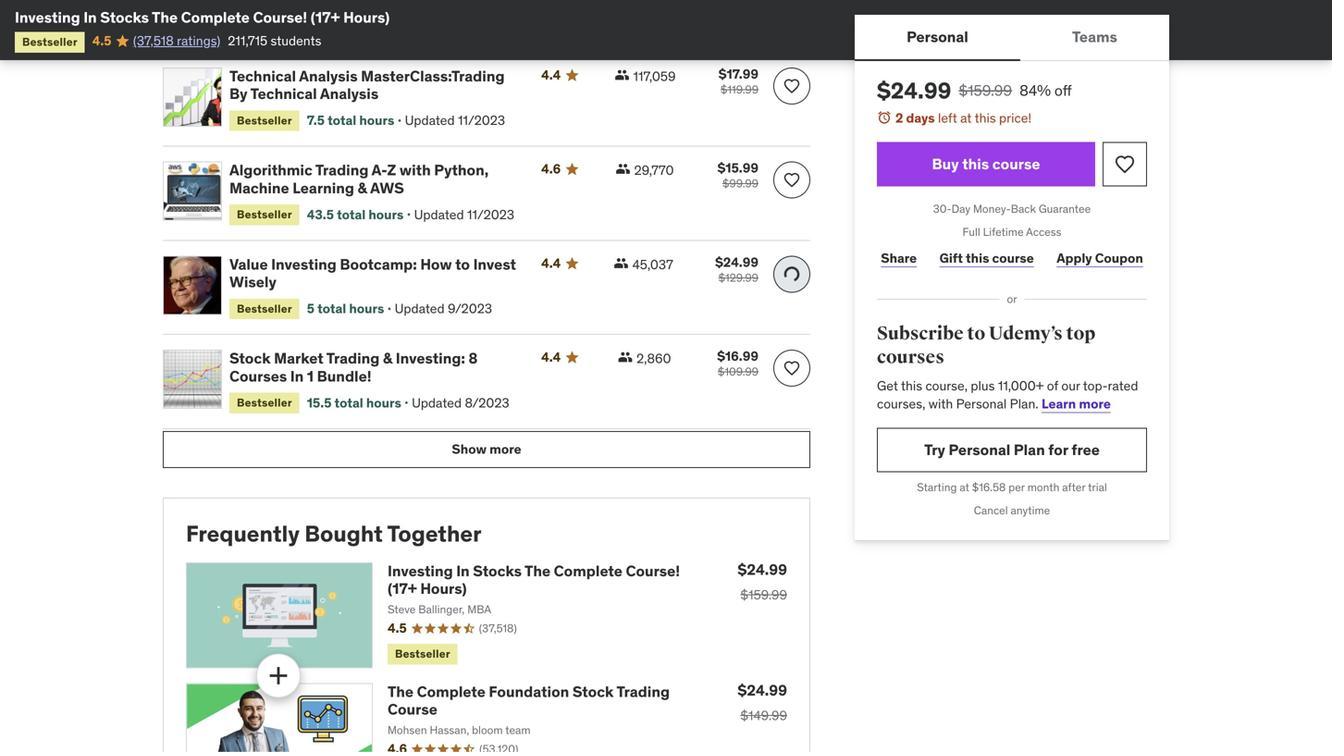 Task type: vqa. For each thing, say whether or not it's contained in the screenshot.


Task type: locate. For each thing, give the bounding box(es) containing it.
total right 5
[[318, 301, 346, 317]]

learn more link
[[1042, 396, 1111, 412]]

0 horizontal spatial (17+
[[311, 8, 340, 27]]

0 vertical spatial complete
[[181, 8, 250, 27]]

wishlist image right $99.99
[[783, 171, 802, 189]]

1 horizontal spatial investing
[[271, 255, 337, 274]]

wishlist image right the $109.99
[[783, 359, 802, 378]]

algorithmic trading a-z with python, machine learning & aws
[[230, 161, 489, 197]]

by
[[230, 84, 248, 103]]

xsmall image for stock market trading & investing: 8 courses in 1 bundle!
[[618, 350, 633, 365]]

complete for investing in stocks the complete course! (17+ hours)
[[181, 8, 250, 27]]

0 vertical spatial in
[[83, 8, 97, 27]]

9.5
[[237, 19, 256, 36]]

0 horizontal spatial wishlist image
[[783, 77, 802, 95]]

technical down 211,715 students
[[230, 67, 296, 85]]

xsmall image
[[615, 67, 630, 82]]

alarm image
[[877, 110, 892, 125]]

1 vertical spatial more
[[490, 441, 522, 458]]

wishlist image for python,
[[783, 171, 802, 189]]

1 horizontal spatial in
[[290, 367, 304, 386]]

this right gift
[[966, 250, 990, 266]]

hours) inside 'investing in stocks the complete course! (17+ hours) steve ballinger, mba'
[[421, 579, 467, 598]]

0 horizontal spatial 4.5
[[92, 32, 112, 49]]

xsmall image left 2,860
[[618, 350, 633, 365]]

1 vertical spatial complete
[[554, 562, 623, 581]]

1 horizontal spatial the
[[388, 682, 414, 701]]

0 vertical spatial with
[[400, 161, 431, 180]]

1 vertical spatial 4.4
[[542, 255, 561, 272]]

frequently
[[186, 520, 300, 548]]

investing inside 'investing in stocks the complete course! (17+ hours) steve ballinger, mba'
[[388, 562, 453, 581]]

53120 reviews element
[[480, 742, 519, 752]]

1 vertical spatial updated 11/2023
[[414, 206, 515, 223]]

with down the course,
[[929, 396, 954, 412]]

xsmall image
[[616, 162, 631, 176], [614, 256, 629, 271], [618, 350, 633, 365]]

$159.99 inside $24.99 $159.99 84% off
[[959, 81, 1013, 100]]

$24.99 $159.99
[[738, 560, 788, 603]]

0 vertical spatial trading
[[315, 161, 369, 180]]

0 horizontal spatial the
[[152, 8, 178, 27]]

starting
[[917, 480, 957, 495]]

4.5 down steve
[[388, 620, 407, 637]]

more inside show more button
[[490, 441, 522, 458]]

4.4 for stock market trading & investing: 8 courses in 1 bundle!
[[542, 349, 561, 366]]

$24.99 for $24.99 $129.99
[[716, 254, 759, 271]]

more for learn more
[[1080, 396, 1111, 412]]

0 vertical spatial 4.5
[[92, 32, 112, 49]]

the inside 'investing in stocks the complete course! (17+ hours) steve ballinger, mba'
[[525, 562, 551, 581]]

3 4.4 from the top
[[542, 349, 561, 366]]

hours down aws
[[369, 206, 404, 223]]

30-day money-back guarantee full lifetime access
[[934, 202, 1091, 239]]

0 horizontal spatial stocks
[[100, 8, 149, 27]]

hours right 9.5
[[291, 19, 326, 36]]

complete inside the complete foundation stock trading course mohsen hassan, bloom team
[[417, 682, 486, 701]]

1 vertical spatial stocks
[[473, 562, 522, 581]]

updated for a-
[[414, 206, 464, 223]]

stock right foundation
[[573, 682, 614, 701]]

1 horizontal spatial (17+
[[388, 579, 417, 598]]

bestseller
[[22, 35, 78, 49], [237, 113, 292, 127], [237, 207, 292, 222], [237, 302, 292, 316], [237, 396, 292, 410], [395, 647, 451, 661]]

& left investing:
[[383, 349, 393, 368]]

wishlist image
[[783, 77, 802, 95], [1114, 153, 1137, 175]]

1 vertical spatial xsmall image
[[614, 256, 629, 271]]

total right "7.5"
[[328, 112, 357, 129]]

complete inside 'investing in stocks the complete course! (17+ hours) steve ballinger, mba'
[[554, 562, 623, 581]]

$119.99
[[721, 82, 759, 97]]

hours down stock market trading & investing: 8 courses in 1 bundle! link
[[366, 395, 401, 411]]

wishlist image
[[783, 171, 802, 189], [783, 359, 802, 378]]

total for trading
[[337, 206, 366, 223]]

this
[[975, 110, 997, 126], [963, 155, 990, 174], [966, 250, 990, 266], [901, 377, 923, 394]]

4.4 right 8
[[542, 349, 561, 366]]

1 vertical spatial wishlist image
[[783, 359, 802, 378]]

bootcamp:
[[340, 255, 417, 274]]

0 horizontal spatial more
[[490, 441, 522, 458]]

(17+ up students
[[311, 8, 340, 27]]

1 vertical spatial to
[[968, 323, 986, 345]]

1 wishlist image from the top
[[783, 171, 802, 189]]

1 vertical spatial (17+
[[388, 579, 417, 598]]

0 vertical spatial investing
[[15, 8, 80, 27]]

bestseller for technical
[[237, 113, 292, 127]]

total down the bundle!
[[335, 395, 363, 411]]

investing for investing in stocks the complete course! (17+ hours) steve ballinger, mba
[[388, 562, 453, 581]]

2 vertical spatial investing
[[388, 562, 453, 581]]

4.4
[[542, 67, 561, 83], [542, 255, 561, 272], [542, 349, 561, 366]]

2 vertical spatial complete
[[417, 682, 486, 701]]

tab list containing personal
[[855, 15, 1170, 61]]

buy this course
[[933, 155, 1041, 174]]

more down top-
[[1080, 396, 1111, 412]]

total right 9.5
[[259, 19, 288, 36]]

xsmall image for value investing bootcamp: how to invest wisely
[[614, 256, 629, 271]]

0 vertical spatial at
[[961, 110, 972, 126]]

1 vertical spatial in
[[290, 367, 304, 386]]

course inside button
[[993, 155, 1041, 174]]

courses
[[230, 367, 287, 386]]

stock market trading & investing: 8 courses in 1 bundle! link
[[230, 349, 519, 386]]

to left udemy's
[[968, 323, 986, 345]]

2 vertical spatial the
[[388, 682, 414, 701]]

1 horizontal spatial course!
[[626, 562, 680, 581]]

1 horizontal spatial hours)
[[421, 579, 467, 598]]

(17+ for investing in stocks the complete course! (17+ hours) steve ballinger, mba
[[388, 579, 417, 598]]

teams button
[[1021, 15, 1170, 59]]

personal down the 'plus'
[[957, 396, 1007, 412]]

$17.99
[[719, 66, 759, 82]]

our
[[1062, 377, 1081, 394]]

the for investing in stocks the complete course! (17+ hours)
[[152, 8, 178, 27]]

84%
[[1020, 81, 1051, 100]]

$24.99 for $24.99 $159.99 84% off
[[877, 77, 952, 105]]

1 vertical spatial personal
[[957, 396, 1007, 412]]

more right show
[[490, 441, 522, 458]]

at
[[961, 110, 972, 126], [960, 480, 970, 495]]

0 vertical spatial $159.99
[[959, 81, 1013, 100]]

the complete foundation stock trading course link
[[388, 682, 670, 719]]

0 vertical spatial to
[[455, 255, 470, 274]]

total right 43.5 at the left top of page
[[337, 206, 366, 223]]

for
[[1049, 440, 1069, 459]]

$159.99 inside $24.99 $159.99
[[741, 587, 788, 603]]

0 vertical spatial stocks
[[100, 8, 149, 27]]

updated left the "4/2022"
[[336, 19, 386, 36]]

stocks inside 'investing in stocks the complete course! (17+ hours) steve ballinger, mba'
[[473, 562, 522, 581]]

course up back
[[993, 155, 1041, 174]]

ballinger,
[[419, 602, 465, 617]]

1 vertical spatial 4.5
[[388, 620, 407, 637]]

2 days left at this price!
[[896, 110, 1032, 126]]

0 vertical spatial more
[[1080, 396, 1111, 412]]

1 vertical spatial trading
[[327, 349, 380, 368]]

course!
[[253, 8, 307, 27], [626, 562, 680, 581]]

in for investing in stocks the complete course! (17+ hours)
[[83, 8, 97, 27]]

4.5 left (37,518 at the top of the page
[[92, 32, 112, 49]]

apply coupon button
[[1053, 240, 1148, 277]]

0 vertical spatial personal
[[907, 27, 969, 46]]

2 vertical spatial xsmall image
[[618, 350, 633, 365]]

1 vertical spatial the
[[525, 562, 551, 581]]

machine
[[230, 178, 289, 197]]

show
[[452, 441, 487, 458]]

this up "courses,"
[[901, 377, 923, 394]]

1 vertical spatial with
[[929, 396, 954, 412]]

$149.99
[[741, 707, 788, 724]]

2 course from the top
[[993, 250, 1035, 266]]

1 horizontal spatial with
[[929, 396, 954, 412]]

with inside the get this course, plus 11,000+ of our top-rated courses, with personal plan.
[[929, 396, 954, 412]]

29,770
[[634, 162, 674, 179]]

1 vertical spatial course
[[993, 250, 1035, 266]]

in for investing in stocks the complete course! (17+ hours) steve ballinger, mba
[[456, 562, 470, 581]]

1 course from the top
[[993, 155, 1041, 174]]

stock inside stock market trading & investing: 8 courses in 1 bundle!
[[230, 349, 271, 368]]

2 vertical spatial personal
[[949, 440, 1011, 459]]

free
[[1072, 440, 1100, 459]]

technical up "7.5"
[[251, 84, 317, 103]]

0 vertical spatial course!
[[253, 8, 307, 27]]

xsmall image for algorithmic trading a-z with python, machine learning & aws
[[616, 162, 631, 176]]

investing inside value investing bootcamp: how to invest wisely
[[271, 255, 337, 274]]

1 vertical spatial at
[[960, 480, 970, 495]]

with
[[400, 161, 431, 180], [929, 396, 954, 412]]

2 vertical spatial trading
[[617, 682, 670, 701]]

8/2023
[[465, 395, 510, 411]]

plan.
[[1010, 396, 1039, 412]]

0 horizontal spatial with
[[400, 161, 431, 180]]

foundation
[[489, 682, 569, 701]]

at inside the starting at $16.58 per month after trial cancel anytime
[[960, 480, 970, 495]]

xsmall image left '29,770'
[[616, 162, 631, 176]]

updated 11/2023 down masterclass:trading
[[405, 112, 505, 129]]

& inside stock market trading & investing: 8 courses in 1 bundle!
[[383, 349, 393, 368]]

1 vertical spatial &
[[383, 349, 393, 368]]

tab list
[[855, 15, 1170, 61]]

personal inside the get this course, plus 11,000+ of our top-rated courses, with personal plan.
[[957, 396, 1007, 412]]

top
[[1067, 323, 1096, 345]]

stocks up mba
[[473, 562, 522, 581]]

updated down python,
[[414, 206, 464, 223]]

updated down masterclass:trading
[[405, 112, 455, 129]]

2,860
[[637, 351, 672, 367]]

invest
[[473, 255, 516, 274]]

courses,
[[877, 396, 926, 412]]

1 vertical spatial course!
[[626, 562, 680, 581]]

0 vertical spatial 4.4
[[542, 67, 561, 83]]

personal inside button
[[907, 27, 969, 46]]

11,000+
[[999, 377, 1044, 394]]

(17+ for investing in stocks the complete course! (17+ hours)
[[311, 8, 340, 27]]

this inside button
[[963, 155, 990, 174]]

0 vertical spatial stock
[[230, 349, 271, 368]]

1 horizontal spatial 4.5
[[388, 620, 407, 637]]

(37,518 ratings)
[[133, 32, 221, 49]]

ratings)
[[177, 32, 221, 49]]

5
[[307, 301, 315, 317]]

11/2023 up invest at the top
[[467, 206, 515, 223]]

0 vertical spatial xsmall image
[[616, 162, 631, 176]]

hours) for investing in stocks the complete course! (17+ hours)
[[343, 8, 390, 27]]

algorithmic
[[230, 161, 313, 180]]

1 horizontal spatial &
[[383, 349, 393, 368]]

stock left market
[[230, 349, 271, 368]]

bundle!
[[317, 367, 372, 386]]

course down the lifetime
[[993, 250, 1035, 266]]

$16.99 $109.99
[[718, 348, 759, 379]]

(17+ inside 'investing in stocks the complete course! (17+ hours) steve ballinger, mba'
[[388, 579, 417, 598]]

0 horizontal spatial to
[[455, 255, 470, 274]]

2 horizontal spatial complete
[[554, 562, 623, 581]]

0 vertical spatial updated 11/2023
[[405, 112, 505, 129]]

0 vertical spatial &
[[358, 178, 367, 197]]

this inside the get this course, plus 11,000+ of our top-rated courses, with personal plan.
[[901, 377, 923, 394]]

updated 8/2023
[[412, 395, 510, 411]]

4.4 right invest at the top
[[542, 255, 561, 272]]

30-
[[934, 202, 952, 216]]

1 vertical spatial investing
[[271, 255, 337, 274]]

course,
[[926, 377, 968, 394]]

personal up $16.58 in the bottom of the page
[[949, 440, 1011, 459]]

the complete foundation stock trading course mohsen hassan, bloom team
[[388, 682, 670, 737]]

1 horizontal spatial stock
[[573, 682, 614, 701]]

after
[[1063, 480, 1086, 495]]

of
[[1048, 377, 1059, 394]]

0 horizontal spatial course!
[[253, 8, 307, 27]]

0 horizontal spatial &
[[358, 178, 367, 197]]

$159.99 for $24.99 $159.99
[[741, 587, 788, 603]]

0 horizontal spatial in
[[83, 8, 97, 27]]

1 horizontal spatial stocks
[[473, 562, 522, 581]]

bestseller for algorithmic
[[237, 207, 292, 222]]

stocks up (37,518 at the top of the page
[[100, 8, 149, 27]]

more for show more
[[490, 441, 522, 458]]

4.4 left xsmall icon on the left top of the page
[[542, 67, 561, 83]]

hours) up 'technical analysis masterclass:trading by technical analysis'
[[343, 8, 390, 27]]

7.5 total hours
[[307, 112, 395, 129]]

43.5
[[307, 206, 334, 223]]

in inside 'investing in stocks the complete course! (17+ hours) steve ballinger, mba'
[[456, 562, 470, 581]]

course
[[993, 155, 1041, 174], [993, 250, 1035, 266]]

0 vertical spatial hours)
[[343, 8, 390, 27]]

1 vertical spatial hours)
[[421, 579, 467, 598]]

hours down technical analysis masterclass:trading by technical analysis link
[[359, 112, 395, 129]]

1 horizontal spatial $159.99
[[959, 81, 1013, 100]]

starting at $16.58 per month after trial cancel anytime
[[917, 480, 1108, 518]]

& left a-
[[358, 178, 367, 197]]

total for market
[[335, 395, 363, 411]]

updated
[[336, 19, 386, 36], [405, 112, 455, 129], [414, 206, 464, 223], [395, 301, 445, 317], [412, 395, 462, 411]]

updated down investing:
[[412, 395, 462, 411]]

4.5 for (37,518)
[[388, 620, 407, 637]]

2 vertical spatial in
[[456, 562, 470, 581]]

0 horizontal spatial complete
[[181, 8, 250, 27]]

coupon
[[1096, 250, 1144, 266]]

xsmall image left 45,037
[[614, 256, 629, 271]]

at right left
[[961, 110, 972, 126]]

1 horizontal spatial to
[[968, 323, 986, 345]]

wisely
[[230, 273, 277, 292]]

11/2023 up python,
[[458, 112, 505, 129]]

this right buy
[[963, 155, 990, 174]]

0 vertical spatial wishlist image
[[783, 77, 802, 95]]

0 vertical spatial 11/2023
[[458, 112, 505, 129]]

course! for investing in stocks the complete course! (17+ hours) steve ballinger, mba
[[626, 562, 680, 581]]

updated 11/2023 down python,
[[414, 206, 515, 223]]

(17+
[[311, 8, 340, 27], [388, 579, 417, 598]]

at left $16.58 in the bottom of the page
[[960, 480, 970, 495]]

trading inside the complete foundation stock trading course mohsen hassan, bloom team
[[617, 682, 670, 701]]

hours) up ballinger,
[[421, 579, 467, 598]]

to right how
[[455, 255, 470, 274]]

0 vertical spatial (17+
[[311, 8, 340, 27]]

0 horizontal spatial hours)
[[343, 8, 390, 27]]

2 horizontal spatial investing
[[388, 562, 453, 581]]

0 vertical spatial course
[[993, 155, 1041, 174]]

personal up $24.99 $159.99 84% off
[[907, 27, 969, 46]]

top-
[[1084, 377, 1108, 394]]

2 vertical spatial 4.4
[[542, 349, 561, 366]]

course! for investing in stocks the complete course! (17+ hours)
[[253, 8, 307, 27]]

updated down how
[[395, 301, 445, 317]]

2 wishlist image from the top
[[783, 359, 802, 378]]

get
[[877, 377, 899, 394]]

2 4.4 from the top
[[542, 255, 561, 272]]

technical analysis masterclass:trading by technical analysis
[[230, 67, 505, 103]]

z
[[387, 161, 396, 180]]

hours
[[291, 19, 326, 36], [359, 112, 395, 129], [369, 206, 404, 223], [349, 301, 384, 317], [366, 395, 401, 411]]

(17+ up steve
[[388, 579, 417, 598]]

stocks for investing in stocks the complete course! (17+ hours) steve ballinger, mba
[[473, 562, 522, 581]]

1 vertical spatial stock
[[573, 682, 614, 701]]

the for investing in stocks the complete course! (17+ hours) steve ballinger, mba
[[525, 562, 551, 581]]

1 4.4 from the top
[[542, 67, 561, 83]]

$24.99 for $24.99 $159.99
[[738, 560, 788, 579]]

off
[[1055, 81, 1072, 100]]

1 vertical spatial $159.99
[[741, 587, 788, 603]]

investing for investing in stocks the complete course! (17+ hours)
[[15, 8, 80, 27]]

learn
[[1042, 396, 1077, 412]]

money-
[[974, 202, 1011, 216]]

4/2022
[[389, 19, 434, 36]]

1 vertical spatial 11/2023
[[467, 206, 515, 223]]

1 horizontal spatial complete
[[417, 682, 486, 701]]

0 vertical spatial wishlist image
[[783, 171, 802, 189]]

in
[[83, 8, 97, 27], [290, 367, 304, 386], [456, 562, 470, 581]]

1 horizontal spatial more
[[1080, 396, 1111, 412]]

learn more
[[1042, 396, 1111, 412]]

plan
[[1014, 440, 1046, 459]]

to inside the subscribe to udemy's top courses
[[968, 323, 986, 345]]

0 vertical spatial the
[[152, 8, 178, 27]]

hours down value investing bootcamp: how to invest wisely
[[349, 301, 384, 317]]

$24.99 $129.99
[[716, 254, 759, 285]]

0 horizontal spatial stock
[[230, 349, 271, 368]]

$16.99
[[718, 348, 759, 365]]

the inside the complete foundation stock trading course mohsen hassan, bloom team
[[388, 682, 414, 701]]

2 horizontal spatial the
[[525, 562, 551, 581]]

anytime
[[1011, 503, 1051, 518]]

4.4 for technical analysis masterclass:trading by technical analysis
[[542, 67, 561, 83]]

1 vertical spatial wishlist image
[[1114, 153, 1137, 175]]

with right z
[[400, 161, 431, 180]]

get this course, plus 11,000+ of our top-rated courses, with personal plan.
[[877, 377, 1139, 412]]

0 horizontal spatial investing
[[15, 8, 80, 27]]

bestseller for stock
[[237, 396, 292, 410]]

11/2023 for algorithmic trading a-z with python, machine learning & aws
[[467, 206, 515, 223]]

plus
[[971, 377, 995, 394]]

2 horizontal spatial in
[[456, 562, 470, 581]]

$159.99 for $24.99 $159.99 84% off
[[959, 81, 1013, 100]]

0 horizontal spatial $159.99
[[741, 587, 788, 603]]

course! inside 'investing in stocks the complete course! (17+ hours) steve ballinger, mba'
[[626, 562, 680, 581]]



Task type: describe. For each thing, give the bounding box(es) containing it.
courses
[[877, 346, 945, 369]]

this for gift
[[966, 250, 990, 266]]

frequently bought together
[[186, 520, 482, 548]]

wishlist image for 8
[[783, 359, 802, 378]]

updated for trading
[[412, 395, 462, 411]]

hassan,
[[430, 723, 469, 737]]

team
[[506, 723, 531, 737]]

to inside value investing bootcamp: how to invest wisely
[[455, 255, 470, 274]]

learning
[[293, 178, 354, 197]]

$16.58
[[973, 480, 1006, 495]]

$15.99 $99.99
[[718, 160, 759, 191]]

show more
[[452, 441, 522, 458]]

trading inside stock market trading & investing: 8 courses in 1 bundle!
[[327, 349, 380, 368]]

stock market trading & investing: 8 courses in 1 bundle!
[[230, 349, 478, 386]]

45,037
[[633, 256, 674, 273]]

9/2023
[[448, 301, 492, 317]]

hours for bootcamp:
[[349, 301, 384, 317]]

value investing bootcamp: how to invest wisely link
[[230, 255, 519, 292]]

course for gift this course
[[993, 250, 1035, 266]]

gift this course link
[[936, 240, 1038, 277]]

analysis up 7.5 total hours on the left top
[[320, 84, 379, 103]]

211,715 students
[[228, 32, 322, 49]]

37518 reviews element
[[479, 621, 517, 637]]

bought
[[305, 520, 383, 548]]

updated 11/2023 for algorithmic trading a-z with python, machine learning & aws
[[414, 206, 515, 223]]

rated
[[1108, 377, 1139, 394]]

guarantee
[[1039, 202, 1091, 216]]

days
[[907, 110, 935, 126]]

$109.99
[[718, 365, 759, 379]]

apply
[[1057, 250, 1093, 266]]

algorithmic trading a-z with python, machine learning & aws link
[[230, 161, 519, 197]]

together
[[387, 520, 482, 548]]

this for get
[[901, 377, 923, 394]]

apply coupon
[[1057, 250, 1144, 266]]

hours for masterclass:trading
[[359, 112, 395, 129]]

month
[[1028, 480, 1060, 495]]

investing in stocks the complete course! (17+ hours) steve ballinger, mba
[[388, 562, 680, 617]]

9.5 total hours
[[237, 19, 326, 36]]

trading inside algorithmic trading a-z with python, machine learning & aws
[[315, 161, 369, 180]]

left
[[938, 110, 958, 126]]

bloom
[[472, 723, 503, 737]]

complete for investing in stocks the complete course! (17+ hours) steve ballinger, mba
[[554, 562, 623, 581]]

stock inside the complete foundation stock trading course mohsen hassan, bloom team
[[573, 682, 614, 701]]

total for analysis
[[328, 112, 357, 129]]

8
[[469, 349, 478, 368]]

2
[[896, 110, 904, 126]]

investing in stocks the complete course! (17+ hours)
[[15, 8, 390, 27]]

loading image
[[779, 261, 805, 287]]

investing:
[[396, 349, 466, 368]]

show more button
[[163, 431, 811, 468]]

total for investing
[[318, 301, 346, 317]]

hours for trading
[[366, 395, 401, 411]]

$15.99
[[718, 160, 759, 176]]

15.5 total hours
[[307, 395, 401, 411]]

4.5 for (37,518 ratings)
[[92, 32, 112, 49]]

trial
[[1089, 480, 1108, 495]]

technical analysis masterclass:trading by technical analysis link
[[230, 67, 519, 103]]

& inside algorithmic trading a-z with python, machine learning & aws
[[358, 178, 367, 197]]

udemy's
[[989, 323, 1063, 345]]

subscribe
[[877, 323, 964, 345]]

4.4 for value investing bootcamp: how to invest wisely
[[542, 255, 561, 272]]

buy
[[933, 155, 959, 174]]

this down $24.99 $159.99 84% off
[[975, 110, 997, 126]]

$24.99 for $24.99 $149.99
[[738, 681, 788, 700]]

course for buy this course
[[993, 155, 1041, 174]]

hours for a-
[[369, 206, 404, 223]]

this for buy
[[963, 155, 990, 174]]

in inside stock market trading & investing: 8 courses in 1 bundle!
[[290, 367, 304, 386]]

market
[[274, 349, 324, 368]]

1 horizontal spatial wishlist image
[[1114, 153, 1137, 175]]

(37,518)
[[479, 622, 517, 636]]

steve
[[388, 602, 416, 617]]

hours) for investing in stocks the complete course! (17+ hours) steve ballinger, mba
[[421, 579, 467, 598]]

with inside algorithmic trading a-z with python, machine learning & aws
[[400, 161, 431, 180]]

stocks for investing in stocks the complete course! (17+ hours)
[[100, 8, 149, 27]]

analysis up "7.5"
[[299, 67, 358, 85]]

7.5
[[307, 112, 325, 129]]

updated for bootcamp:
[[395, 301, 445, 317]]

$17.99 $119.99
[[719, 66, 759, 97]]

mba
[[468, 602, 492, 617]]

mohsen
[[388, 723, 427, 737]]

bestseller for value
[[237, 302, 292, 316]]

117,059
[[634, 68, 676, 85]]

try
[[925, 440, 946, 459]]

5 total hours
[[307, 301, 384, 317]]

subscribe to udemy's top courses
[[877, 323, 1096, 369]]

cancel
[[974, 503, 1009, 518]]

updated 11/2023 for technical analysis masterclass:trading by technical analysis
[[405, 112, 505, 129]]

updated for masterclass:trading
[[405, 112, 455, 129]]

full
[[963, 225, 981, 239]]

share button
[[877, 240, 921, 277]]

a-
[[372, 161, 387, 180]]

course
[[388, 700, 438, 719]]

back
[[1011, 202, 1037, 216]]

share
[[881, 250, 917, 266]]

gift
[[940, 250, 963, 266]]

$24.99 $159.99 84% off
[[877, 77, 1072, 105]]

updated 9/2023
[[395, 301, 492, 317]]

buy this course button
[[877, 142, 1096, 187]]

access
[[1027, 225, 1062, 239]]

investing in stocks the complete course! (17+ hours) link
[[388, 562, 680, 598]]

teams
[[1073, 27, 1118, 46]]

11/2023 for technical analysis masterclass:trading by technical analysis
[[458, 112, 505, 129]]



